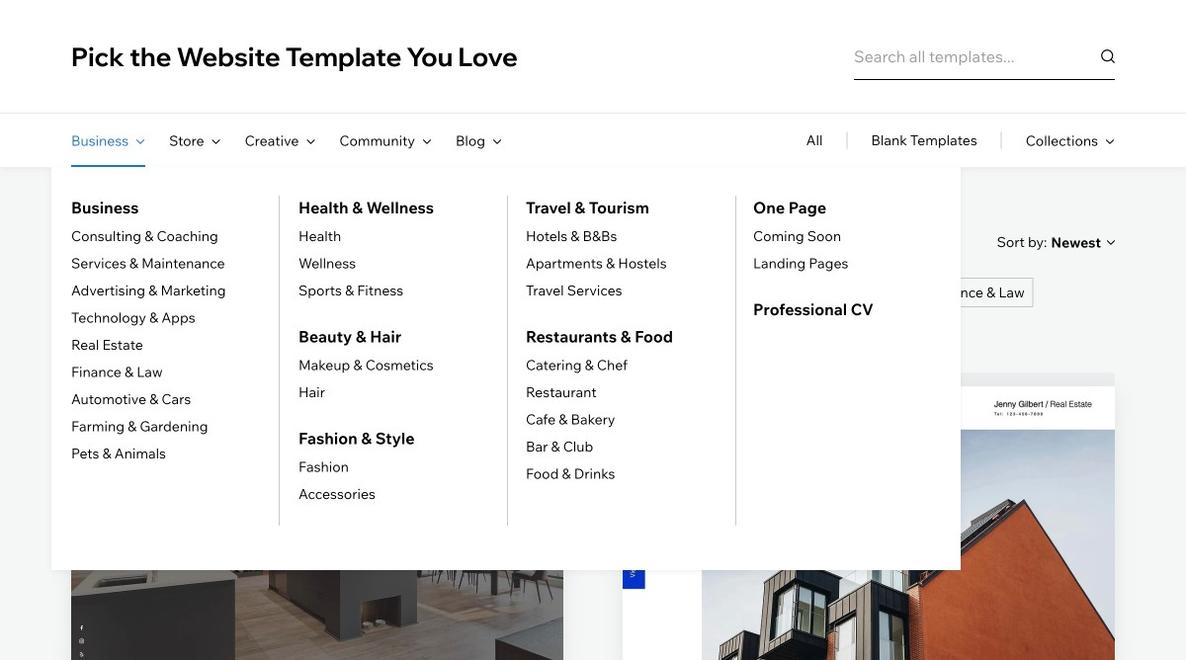 Task type: vqa. For each thing, say whether or not it's contained in the screenshot.
Search "search field" at the right top
yes



Task type: locate. For each thing, give the bounding box(es) containing it.
categories. use the left and right arrow keys to navigate the menu element
[[0, 114, 1186, 570]]

Search search field
[[854, 33, 1115, 80]]

None search field
[[854, 33, 1115, 80]]

generic categories element
[[806, 114, 1115, 167]]



Task type: describe. For each thing, give the bounding box(es) containing it.
categories by subject element
[[51, 114, 961, 570]]

real estate website templates - real estate consultant image
[[623, 387, 1115, 660]]

real estate website templates - construction company image
[[71, 387, 564, 660]]



